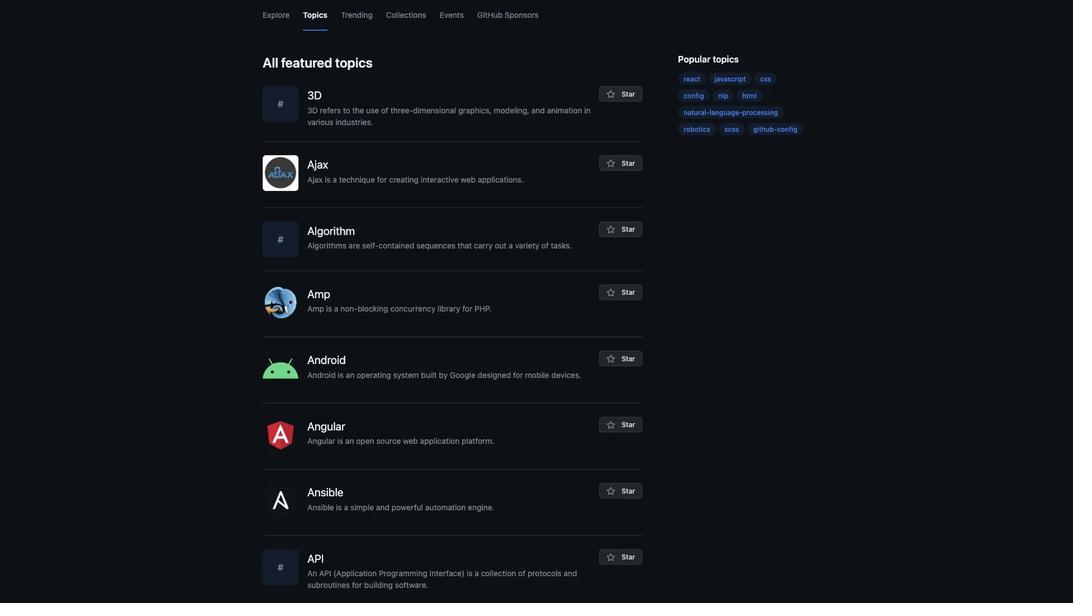 Task type: describe. For each thing, give the bounding box(es) containing it.
# for 3d
[[278, 99, 283, 109]]

to
[[343, 106, 350, 115]]

star button for api
[[599, 550, 642, 565]]

algorithm
[[307, 224, 355, 237]]

dimensional
[[413, 106, 456, 115]]

topics link
[[303, 0, 328, 31]]

star image for amp
[[607, 289, 615, 298]]

web inside angular angular is an open source web application platform.
[[403, 437, 418, 446]]

all featured topics
[[263, 55, 373, 70]]

0 horizontal spatial topics
[[335, 55, 373, 70]]

android image
[[263, 351, 299, 387]]

scss link
[[719, 123, 745, 135]]

designed
[[478, 371, 511, 380]]

(application
[[333, 569, 377, 579]]

star for 3d
[[620, 90, 635, 98]]

star for api
[[620, 554, 635, 562]]

open
[[356, 437, 374, 446]]

algorithm algorithms are self-contained sequences that carry out a variety of tasks.
[[307, 224, 572, 250]]

1 3d from the top
[[307, 89, 322, 102]]

non-
[[341, 304, 358, 314]]

1 vertical spatial api
[[319, 569, 331, 579]]

2 ansible from the top
[[307, 503, 334, 512]]

creating
[[389, 175, 419, 184]]

collection
[[481, 569, 516, 579]]

angular angular is an open source web application platform.
[[307, 420, 494, 446]]

# link for algorithm
[[263, 222, 307, 257]]

operating
[[357, 371, 391, 380]]

simple
[[350, 503, 374, 512]]

source
[[376, 437, 401, 446]]

2 angular from the top
[[307, 437, 335, 446]]

html
[[742, 92, 757, 100]]

blocking
[[358, 304, 388, 314]]

github sponsors
[[477, 10, 539, 19]]

contained
[[379, 241, 414, 250]]

config link
[[678, 89, 710, 102]]

trending link
[[341, 0, 373, 31]]

applications.
[[478, 175, 524, 184]]

star image for 3d
[[607, 90, 615, 99]]

algorithms
[[307, 241, 347, 250]]

that
[[458, 241, 472, 250]]

0 vertical spatial api
[[307, 552, 324, 565]]

web inside ajax ajax is a technique for creating interactive web applications.
[[461, 175, 476, 184]]

software.
[[395, 581, 429, 590]]

all
[[263, 55, 278, 70]]

for inside android android is an operating system built by google designed for mobile devices.
[[513, 371, 523, 380]]

ansible image
[[263, 484, 299, 519]]

concurrency
[[390, 304, 436, 314]]

library
[[438, 304, 460, 314]]

android android is an operating system built by google designed for mobile devices.
[[307, 354, 581, 380]]

a for ajax
[[333, 175, 337, 184]]

a for ansible
[[344, 503, 348, 512]]

system
[[393, 371, 419, 380]]

github sponsors link
[[477, 0, 539, 31]]

is inside api an api (application programming interface) is a collection of protocols and subroutines for building software.
[[467, 569, 473, 579]]

events link
[[440, 0, 464, 31]]

processing
[[743, 108, 778, 116]]

and for 3d
[[532, 106, 545, 115]]

powerful
[[392, 503, 423, 512]]

a inside api an api (application programming interface) is a collection of protocols and subroutines for building software.
[[475, 569, 479, 579]]

star button for 3d
[[599, 86, 642, 102]]

star button for amp
[[599, 285, 642, 300]]

three-
[[391, 106, 413, 115]]

events
[[440, 10, 464, 19]]

google
[[450, 371, 476, 380]]

explore link
[[263, 0, 290, 31]]

is for ajax
[[325, 175, 331, 184]]

out
[[495, 241, 507, 250]]

engine.
[[468, 503, 495, 512]]

star button for ajax
[[599, 155, 642, 171]]

for inside ajax ajax is a technique for creating interactive web applications.
[[377, 175, 387, 184]]

modeling,
[[494, 106, 529, 115]]

2 3d from the top
[[307, 106, 318, 115]]

star image for angular
[[607, 421, 615, 430]]

industries.
[[336, 117, 373, 127]]

is for android
[[338, 371, 344, 380]]

language-
[[710, 108, 743, 116]]

0 horizontal spatial config
[[684, 92, 704, 100]]

natural-language-processing link
[[678, 106, 784, 119]]

popular
[[678, 54, 711, 65]]

refers
[[320, 106, 341, 115]]

for inside amp amp is a non-blocking concurrency library for php.
[[462, 304, 473, 314]]

the
[[352, 106, 364, 115]]

amphp image
[[263, 285, 299, 321]]

3d 3d refers to the use of three-dimensional graphics, modeling, and animation in various industries.
[[307, 89, 591, 127]]

react link
[[678, 73, 706, 85]]

# for api
[[278, 562, 283, 573]]

explore
[[263, 10, 290, 19]]

animation
[[547, 106, 582, 115]]

subroutines
[[307, 581, 350, 590]]

protocols
[[528, 569, 562, 579]]

# link for 3d
[[263, 86, 307, 128]]

1 android from the top
[[307, 354, 346, 367]]

natural-language-processing
[[684, 108, 778, 116]]

react
[[684, 75, 701, 83]]

star image for algorithm
[[607, 226, 615, 235]]

star for ajax
[[620, 159, 635, 167]]

robotics link
[[678, 123, 716, 135]]

carry
[[474, 241, 493, 250]]

github
[[477, 10, 503, 19]]



Task type: vqa. For each thing, say whether or not it's contained in the screenshot.
bottom comment discussion icon
no



Task type: locate. For each thing, give the bounding box(es) containing it.
0 horizontal spatial and
[[376, 503, 390, 512]]

are
[[349, 241, 360, 250]]

2 vertical spatial # link
[[263, 550, 307, 592]]

6 star image from the top
[[607, 487, 615, 496]]

2 star button from the top
[[599, 155, 642, 171]]

of left tasks.
[[542, 241, 549, 250]]

application
[[420, 437, 460, 446]]

1 vertical spatial # link
[[263, 222, 307, 257]]

an left operating
[[346, 371, 355, 380]]

2 amp from the top
[[307, 304, 324, 314]]

collections
[[386, 10, 426, 19]]

3d up the 'various'
[[307, 106, 318, 115]]

0 horizontal spatial web
[[403, 437, 418, 446]]

1 star image from the top
[[607, 421, 615, 430]]

0 vertical spatial config
[[684, 92, 704, 100]]

1 # from the top
[[278, 99, 283, 109]]

of right use
[[381, 106, 389, 115]]

1 horizontal spatial config
[[777, 125, 798, 133]]

3 # link from the top
[[263, 550, 307, 592]]

1 horizontal spatial and
[[532, 106, 545, 115]]

1 vertical spatial android
[[307, 371, 336, 380]]

star for angular
[[620, 421, 635, 429]]

2 # from the top
[[278, 234, 283, 245]]

0 vertical spatial of
[[381, 106, 389, 115]]

and inside ansible ansible is a simple and powerful automation engine.
[[376, 503, 390, 512]]

star for amp
[[620, 289, 635, 297]]

2 vertical spatial #
[[278, 562, 283, 573]]

is inside ansible ansible is a simple and powerful automation engine.
[[336, 503, 342, 512]]

0 vertical spatial #
[[278, 99, 283, 109]]

1 vertical spatial ansible
[[307, 503, 334, 512]]

scss
[[725, 125, 739, 133]]

tasks.
[[551, 241, 572, 250]]

4 star image from the top
[[607, 289, 615, 298]]

1 star from the top
[[620, 90, 635, 98]]

of inside api an api (application programming interface) is a collection of protocols and subroutines for building software.
[[518, 569, 526, 579]]

github-
[[753, 125, 777, 133]]

angular image
[[263, 417, 299, 453]]

a left non-
[[334, 304, 338, 314]]

8 star button from the top
[[599, 550, 642, 565]]

topics up javascript 'link'
[[713, 54, 739, 65]]

is left the simple
[[336, 503, 342, 512]]

devices.
[[552, 371, 581, 380]]

2 horizontal spatial and
[[564, 569, 577, 579]]

1 horizontal spatial of
[[518, 569, 526, 579]]

and inside 3d 3d refers to the use of three-dimensional graphics, modeling, and animation in various industries.
[[532, 106, 545, 115]]

in
[[584, 106, 591, 115]]

trending
[[341, 10, 373, 19]]

star button
[[599, 86, 642, 102], [599, 155, 642, 171], [599, 222, 642, 237], [599, 285, 642, 300], [599, 351, 642, 367], [599, 417, 642, 433], [599, 484, 642, 499], [599, 550, 642, 565]]

of
[[381, 106, 389, 115], [542, 241, 549, 250], [518, 569, 526, 579]]

0 vertical spatial ansible
[[307, 486, 343, 499]]

api up the an
[[307, 552, 324, 565]]

1 vertical spatial of
[[542, 241, 549, 250]]

1 star button from the top
[[599, 86, 642, 102]]

is left open
[[337, 437, 343, 446]]

built
[[421, 371, 437, 380]]

nlp link
[[713, 89, 734, 102]]

6 star button from the top
[[599, 417, 642, 433]]

php.
[[475, 304, 492, 314]]

4 star button from the top
[[599, 285, 642, 300]]

amp left non-
[[307, 304, 324, 314]]

topics
[[713, 54, 739, 65], [335, 55, 373, 70]]

topics
[[303, 10, 328, 19]]

0 vertical spatial 3d
[[307, 89, 322, 102]]

1 vertical spatial and
[[376, 503, 390, 512]]

1 vertical spatial an
[[345, 437, 354, 446]]

web right source
[[403, 437, 418, 446]]

web right interactive
[[461, 175, 476, 184]]

css link
[[755, 73, 777, 85]]

a inside ajax ajax is a technique for creating interactive web applications.
[[333, 175, 337, 184]]

2 star image from the top
[[607, 159, 615, 168]]

0 vertical spatial angular
[[307, 420, 345, 433]]

0 vertical spatial ajax
[[307, 158, 328, 171]]

star image for ansible
[[607, 487, 615, 496]]

and right protocols
[[564, 569, 577, 579]]

for
[[377, 175, 387, 184], [462, 304, 473, 314], [513, 371, 523, 380], [352, 581, 362, 590]]

self-
[[362, 241, 379, 250]]

ansible ansible is a simple and powerful automation engine.
[[307, 486, 495, 512]]

star
[[620, 90, 635, 98], [620, 159, 635, 167], [620, 226, 635, 233], [620, 289, 635, 297], [620, 355, 635, 363], [620, 421, 635, 429], [620, 487, 635, 495], [620, 554, 635, 562]]

a inside amp amp is a non-blocking concurrency library for php.
[[334, 304, 338, 314]]

css
[[760, 75, 771, 83]]

a left collection
[[475, 569, 479, 579]]

an for angular
[[345, 437, 354, 446]]

is for amp
[[326, 304, 332, 314]]

# link
[[263, 86, 307, 128], [263, 222, 307, 257], [263, 550, 307, 592]]

2 vertical spatial of
[[518, 569, 526, 579]]

1 angular from the top
[[307, 420, 345, 433]]

angular
[[307, 420, 345, 433], [307, 437, 335, 446]]

ajax ajax is a technique for creating interactive web applications.
[[307, 158, 524, 184]]

5 star from the top
[[620, 355, 635, 363]]

amp
[[307, 287, 330, 300], [307, 304, 324, 314]]

0 horizontal spatial of
[[381, 106, 389, 115]]

an
[[307, 569, 317, 579]]

7 star button from the top
[[599, 484, 642, 499]]

popular topics
[[678, 54, 739, 65]]

is inside angular angular is an open source web application platform.
[[337, 437, 343, 446]]

star button for android
[[599, 351, 642, 367]]

3 star button from the top
[[599, 222, 642, 237]]

#
[[278, 99, 283, 109], [278, 234, 283, 245], [278, 562, 283, 573]]

of inside algorithm algorithms are self-contained sequences that carry out a variety of tasks.
[[542, 241, 549, 250]]

8 star from the top
[[620, 554, 635, 562]]

config down react
[[684, 92, 704, 100]]

star image
[[607, 421, 615, 430], [607, 554, 615, 563]]

and inside api an api (application programming interface) is a collection of protocols and subroutines for building software.
[[564, 569, 577, 579]]

is
[[325, 175, 331, 184], [326, 304, 332, 314], [338, 371, 344, 380], [337, 437, 343, 446], [336, 503, 342, 512], [467, 569, 473, 579]]

and
[[532, 106, 545, 115], [376, 503, 390, 512], [564, 569, 577, 579]]

javascript link
[[709, 73, 752, 85]]

4 star from the top
[[620, 289, 635, 297]]

star for android
[[620, 355, 635, 363]]

2 horizontal spatial of
[[542, 241, 549, 250]]

1 horizontal spatial web
[[461, 175, 476, 184]]

programming
[[379, 569, 427, 579]]

2 android from the top
[[307, 371, 336, 380]]

2 star image from the top
[[607, 554, 615, 563]]

# for algorithm
[[278, 234, 283, 245]]

nlp
[[718, 92, 728, 100]]

interface)
[[430, 569, 465, 579]]

3d up refers
[[307, 89, 322, 102]]

1 vertical spatial #
[[278, 234, 283, 245]]

1 ansible from the top
[[307, 486, 343, 499]]

api an api (application programming interface) is a collection of protocols and subroutines for building software.
[[307, 552, 577, 590]]

is left non-
[[326, 304, 332, 314]]

0 vertical spatial and
[[532, 106, 545, 115]]

featured
[[281, 55, 332, 70]]

1 star image from the top
[[607, 90, 615, 99]]

0 vertical spatial web
[[461, 175, 476, 184]]

platform.
[[462, 437, 494, 446]]

a inside algorithm algorithms are self-contained sequences that carry out a variety of tasks.
[[509, 241, 513, 250]]

technique
[[339, 175, 375, 184]]

0 vertical spatial # link
[[263, 86, 307, 128]]

0 vertical spatial android
[[307, 354, 346, 367]]

star for algorithm
[[620, 226, 635, 233]]

an
[[346, 371, 355, 380], [345, 437, 354, 446]]

a for amp
[[334, 304, 338, 314]]

0 vertical spatial star image
[[607, 421, 615, 430]]

interactive
[[421, 175, 459, 184]]

for down (application
[[352, 581, 362, 590]]

amp right "amphp" image
[[307, 287, 330, 300]]

0 vertical spatial an
[[346, 371, 355, 380]]

star button for angular
[[599, 417, 642, 433]]

star button for algorithm
[[599, 222, 642, 237]]

an for android
[[346, 371, 355, 380]]

and right the simple
[[376, 503, 390, 512]]

a right out
[[509, 241, 513, 250]]

is for ansible
[[336, 503, 342, 512]]

is left technique
[[325, 175, 331, 184]]

star image for ajax
[[607, 159, 615, 168]]

for left php.
[[462, 304, 473, 314]]

sponsors
[[505, 10, 539, 19]]

# down all on the top left of the page
[[278, 99, 283, 109]]

3 # from the top
[[278, 562, 283, 573]]

# left algorithms
[[278, 234, 283, 245]]

1 amp from the top
[[307, 287, 330, 300]]

config down processing
[[777, 125, 798, 133]]

2 ajax from the top
[[307, 175, 323, 184]]

1 vertical spatial 3d
[[307, 106, 318, 115]]

1 # link from the top
[[263, 86, 307, 128]]

an left open
[[345, 437, 354, 446]]

star image for api
[[607, 554, 615, 563]]

1 ajax from the top
[[307, 158, 328, 171]]

an inside angular angular is an open source web application platform.
[[345, 437, 354, 446]]

6 star from the top
[[620, 421, 635, 429]]

by
[[439, 371, 448, 380]]

use
[[366, 106, 379, 115]]

a inside ansible ansible is a simple and powerful automation engine.
[[344, 503, 348, 512]]

1 vertical spatial angular
[[307, 437, 335, 446]]

3 star from the top
[[620, 226, 635, 233]]

is inside android android is an operating system built by google designed for mobile devices.
[[338, 371, 344, 380]]

robotics
[[684, 125, 710, 133]]

ajax image
[[263, 155, 299, 191]]

for left creating
[[377, 175, 387, 184]]

star image for android
[[607, 355, 615, 364]]

github-config
[[753, 125, 798, 133]]

javascript
[[715, 75, 746, 83]]

for inside api an api (application programming interface) is a collection of protocols and subroutines for building software.
[[352, 581, 362, 590]]

1 vertical spatial amp
[[307, 304, 324, 314]]

2 vertical spatial and
[[564, 569, 577, 579]]

variety
[[515, 241, 539, 250]]

graphics,
[[458, 106, 492, 115]]

is inside amp amp is a non-blocking concurrency library for php.
[[326, 304, 332, 314]]

collections link
[[386, 0, 426, 31]]

1 vertical spatial star image
[[607, 554, 615, 563]]

is for angular
[[337, 437, 343, 446]]

1 vertical spatial ajax
[[307, 175, 323, 184]]

3d
[[307, 89, 322, 102], [307, 106, 318, 115]]

api up subroutines
[[319, 569, 331, 579]]

and for api
[[564, 569, 577, 579]]

is right interface)
[[467, 569, 473, 579]]

is inside ajax ajax is a technique for creating interactive web applications.
[[325, 175, 331, 184]]

html link
[[737, 89, 762, 102]]

web
[[461, 175, 476, 184], [403, 437, 418, 446]]

topics right featured
[[335, 55, 373, 70]]

mobile
[[525, 371, 549, 380]]

star image
[[607, 90, 615, 99], [607, 159, 615, 168], [607, 226, 615, 235], [607, 289, 615, 298], [607, 355, 615, 364], [607, 487, 615, 496]]

and left animation
[[532, 106, 545, 115]]

star for ansible
[[620, 487, 635, 495]]

5 star image from the top
[[607, 355, 615, 364]]

# link for api
[[263, 550, 307, 592]]

ajax
[[307, 158, 328, 171], [307, 175, 323, 184]]

2 star from the top
[[620, 159, 635, 167]]

building
[[364, 581, 393, 590]]

sequences
[[416, 241, 456, 250]]

7 star from the top
[[620, 487, 635, 495]]

a left the simple
[[344, 503, 348, 512]]

1 vertical spatial config
[[777, 125, 798, 133]]

5 star button from the top
[[599, 351, 642, 367]]

a left technique
[[333, 175, 337, 184]]

star button for ansible
[[599, 484, 642, 499]]

1 vertical spatial web
[[403, 437, 418, 446]]

of inside 3d 3d refers to the use of three-dimensional graphics, modeling, and animation in various industries.
[[381, 106, 389, 115]]

for left mobile
[[513, 371, 523, 380]]

ansible
[[307, 486, 343, 499], [307, 503, 334, 512]]

natural-
[[684, 108, 710, 116]]

0 vertical spatial amp
[[307, 287, 330, 300]]

is left operating
[[338, 371, 344, 380]]

1 horizontal spatial topics
[[713, 54, 739, 65]]

3 star image from the top
[[607, 226, 615, 235]]

of left protocols
[[518, 569, 526, 579]]

2 # link from the top
[[263, 222, 307, 257]]

github-config link
[[748, 123, 803, 135]]

various
[[307, 117, 333, 127]]

# left the an
[[278, 562, 283, 573]]

an inside android android is an operating system built by google designed for mobile devices.
[[346, 371, 355, 380]]



